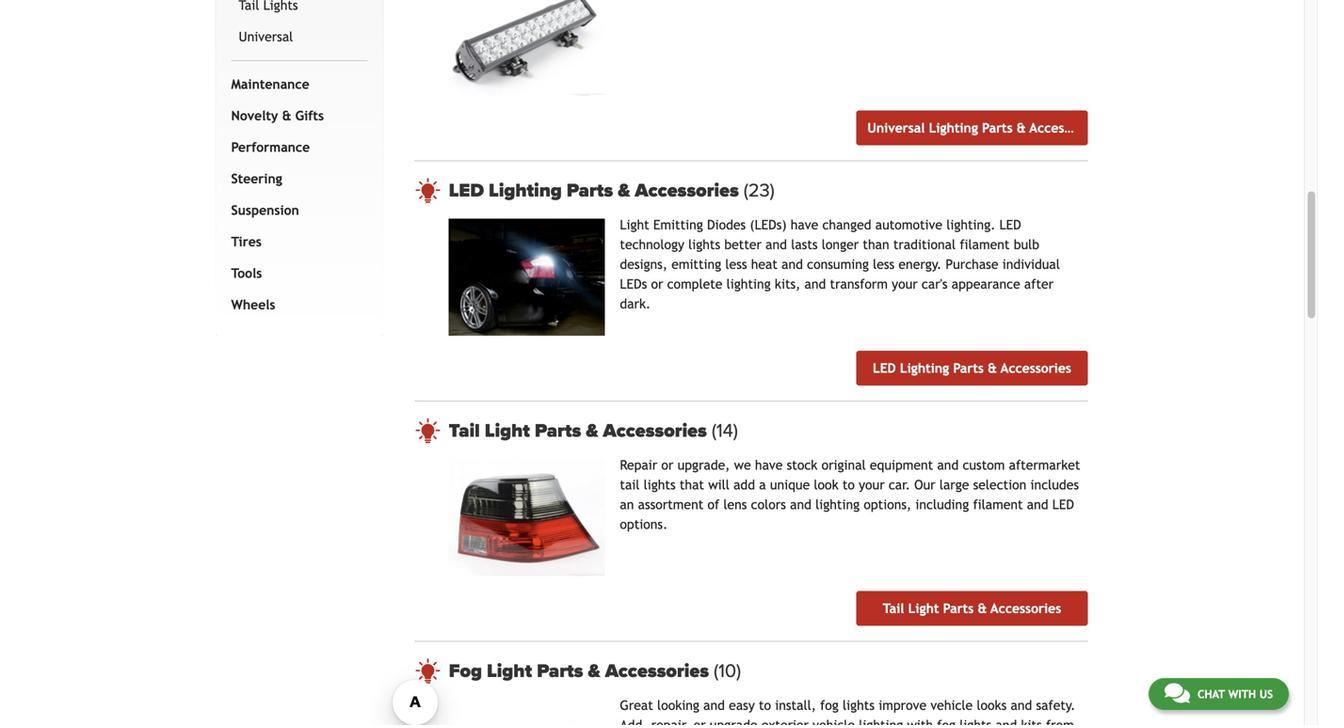 Task type: vqa. For each thing, say whether or not it's contained in the screenshot.
1st less from the right
yes



Task type: describe. For each thing, give the bounding box(es) containing it.
designs,
[[620, 257, 668, 272]]

complete
[[667, 277, 723, 292]]

parts for the bottom led lighting parts & accessories link
[[953, 361, 984, 376]]

kits,
[[775, 277, 801, 292]]

automotive
[[875, 218, 942, 233]]

maintenance
[[231, 77, 309, 92]]

we
[[734, 458, 751, 473]]

performance link
[[227, 132, 364, 163]]

universal for universal
[[239, 29, 293, 44]]

have for led lighting parts & accessories
[[791, 218, 818, 233]]

light inside light emitting diodes (leds) have changed automotive lighting. led technology lights better and lasts longer than traditional filament bulb designs, emitting less heat and consuming less energy. purchase individual leds or complete lighting kits, and transform your car's appearance after dark.
[[620, 218, 649, 233]]

wheels
[[231, 297, 275, 312]]

led inside the repair or upgrade, we have stock original equipment and custom aftermarket tail lights that will add a unique look to your car. our large selection includes an assortment of lens colors and lighting options, including filament and led options.
[[1052, 498, 1074, 513]]

us
[[1259, 688, 1273, 701]]

universal lighting parts & accessories link
[[856, 111, 1100, 146]]

your inside the repair or upgrade, we have stock original equipment and custom aftermarket tail lights that will add a unique look to your car. our large selection includes an assortment of lens colors and lighting options, including filament and led options.
[[859, 478, 885, 493]]

bulb
[[1014, 237, 1040, 252]]

repair
[[620, 458, 657, 473]]

chat with us link
[[1149, 679, 1289, 711]]

diodes
[[707, 218, 746, 233]]

& for the top tail light parts & accessories link
[[586, 420, 598, 443]]

filament inside light emitting diodes (leds) have changed automotive lighting. led technology lights better and lasts longer than traditional filament bulb designs, emitting less heat and consuming less energy. purchase individual leds or complete lighting kits, and transform your car's appearance after dark.
[[960, 237, 1010, 252]]

tail light parts & accessories for bottommost tail light parts & accessories link
[[883, 602, 1061, 617]]

custom
[[963, 458, 1005, 473]]

after
[[1024, 277, 1054, 292]]

2 less from the left
[[873, 257, 895, 272]]

steering
[[231, 171, 282, 186]]

led lighting parts & accessories thumbnail image image
[[449, 219, 605, 336]]

a
[[759, 478, 766, 493]]

tools link
[[227, 258, 364, 289]]

parts for universal lighting parts & accessories link
[[982, 121, 1013, 136]]

novelty & gifts link
[[227, 100, 364, 132]]

0 vertical spatial lighting
[[929, 121, 978, 136]]

heat
[[751, 257, 778, 272]]

2 vertical spatial lighting
[[900, 361, 949, 376]]

have for tail light parts & accessories
[[755, 458, 783, 473]]

chat with us
[[1197, 688, 1273, 701]]

lights inside light emitting diodes (leds) have changed automotive lighting. led technology lights better and lasts longer than traditional filament bulb designs, emitting less heat and consuming less energy. purchase individual leds or complete lighting kits, and transform your car's appearance after dark.
[[688, 237, 720, 252]]

parts for bottommost tail light parts & accessories link
[[943, 602, 974, 617]]

suspension
[[231, 203, 299, 218]]

emitting
[[653, 218, 703, 233]]

& for fog light parts & accessories link
[[588, 660, 600, 683]]

our
[[914, 478, 935, 493]]

will
[[708, 478, 730, 493]]

lights inside the repair or upgrade, we have stock original equipment and custom aftermarket tail lights that will add a unique look to your car. our large selection includes an assortment of lens colors and lighting options, including filament and led options.
[[644, 478, 676, 493]]

maintenance link
[[227, 69, 364, 100]]

fog light parts & accessories link
[[449, 660, 1088, 683]]

unique
[[770, 478, 810, 493]]

appearance
[[952, 277, 1020, 292]]

novelty
[[231, 108, 278, 123]]

and down unique
[[790, 498, 811, 513]]

car.
[[889, 478, 910, 493]]

better
[[724, 237, 762, 252]]

accessories for top led lighting parts & accessories link
[[635, 179, 739, 202]]

lighting for tail light parts & accessories
[[815, 498, 860, 513]]

lighting subcategories element
[[231, 0, 368, 61]]

car's
[[922, 277, 948, 292]]

lasts
[[791, 237, 818, 252]]

and up the kits,
[[782, 257, 803, 272]]

and right the kits,
[[805, 277, 826, 292]]

accessories for the top tail light parts & accessories link
[[603, 420, 707, 443]]

chat
[[1197, 688, 1225, 701]]

aftermarket
[[1009, 458, 1080, 473]]

leds
[[620, 277, 647, 292]]

accessories for bottommost tail light parts & accessories link
[[991, 602, 1061, 617]]

includes
[[1031, 478, 1079, 493]]

universal link
[[235, 21, 364, 53]]

that
[[680, 478, 704, 493]]

energy.
[[899, 257, 942, 272]]

lighting.
[[946, 218, 996, 233]]

parts for top led lighting parts & accessories link
[[567, 179, 613, 202]]

tail light parts & accessories thumbnail image image
[[449, 459, 605, 577]]

0 vertical spatial led lighting parts & accessories link
[[449, 179, 1088, 202]]

lighting for led lighting parts & accessories
[[727, 277, 771, 292]]

changed
[[822, 218, 871, 233]]



Task type: locate. For each thing, give the bounding box(es) containing it.
1 vertical spatial filament
[[973, 498, 1023, 513]]

parts for fog light parts & accessories link
[[537, 660, 583, 683]]

1 vertical spatial have
[[755, 458, 783, 473]]

filament up purchase
[[960, 237, 1010, 252]]

assortment
[[638, 498, 704, 513]]

tools
[[231, 266, 262, 281]]

1 horizontal spatial your
[[892, 277, 918, 292]]

original
[[822, 458, 866, 473]]

your inside light emitting diodes (leds) have changed automotive lighting. led technology lights better and lasts longer than traditional filament bulb designs, emitting less heat and consuming less energy. purchase individual leds or complete lighting kits, and transform your car's appearance after dark.
[[892, 277, 918, 292]]

steering link
[[227, 163, 364, 195]]

1 vertical spatial your
[[859, 478, 885, 493]]

1 horizontal spatial have
[[791, 218, 818, 233]]

1 horizontal spatial lights
[[688, 237, 720, 252]]

0 horizontal spatial universal
[[239, 29, 293, 44]]

0 vertical spatial tail light parts & accessories
[[449, 420, 712, 443]]

led lighting parts & accessories link up (leds) at right top
[[449, 179, 1088, 202]]

lights up "emitting"
[[688, 237, 720, 252]]

lights
[[688, 237, 720, 252], [644, 478, 676, 493]]

and down (leds) at right top
[[766, 237, 787, 252]]

accessories for fog light parts & accessories link
[[605, 660, 709, 683]]

including
[[916, 498, 969, 513]]

universal lighting parts & accessories
[[868, 121, 1100, 136]]

0 vertical spatial filament
[[960, 237, 1010, 252]]

less down than
[[873, 257, 895, 272]]

parts for the top tail light parts & accessories link
[[535, 420, 581, 443]]

your down energy.
[[892, 277, 918, 292]]

traditional
[[893, 237, 956, 252]]

accessories
[[1030, 121, 1100, 136], [635, 179, 739, 202], [1001, 361, 1071, 376], [603, 420, 707, 443], [991, 602, 1061, 617], [605, 660, 709, 683]]

dark.
[[620, 297, 651, 312]]

upgrade,
[[678, 458, 730, 473]]

parts inside tail light parts & accessories link
[[943, 602, 974, 617]]

universal for universal lighting parts & accessories
[[868, 121, 925, 136]]

1 horizontal spatial universal
[[868, 121, 925, 136]]

led lighting parts & accessories
[[449, 179, 744, 202], [873, 361, 1071, 376]]

1 horizontal spatial less
[[873, 257, 895, 272]]

or right repair
[[661, 458, 674, 473]]

suspension link
[[227, 195, 364, 226]]

individual
[[1002, 257, 1060, 272]]

or
[[651, 277, 663, 292], [661, 458, 674, 473]]

less down better
[[725, 257, 747, 272]]

selection
[[973, 478, 1027, 493]]

universal lighting parts & accessories thumbnail image image
[[449, 0, 605, 96]]

1 vertical spatial tail
[[883, 602, 904, 617]]

options.
[[620, 517, 668, 532]]

fog light parts & accessories thumbnail image image
[[449, 700, 605, 726]]

look
[[814, 478, 839, 493]]

lighting inside the repair or upgrade, we have stock original equipment and custom aftermarket tail lights that will add a unique look to your car. our large selection includes an assortment of lens colors and lighting options, including filament and led options.
[[815, 498, 860, 513]]

and up large
[[937, 458, 959, 473]]

have inside the repair or upgrade, we have stock original equipment and custom aftermarket tail lights that will add a unique look to your car. our large selection includes an assortment of lens colors and lighting options, including filament and led options.
[[755, 458, 783, 473]]

lighting down to
[[815, 498, 860, 513]]

1 vertical spatial led lighting parts & accessories link
[[856, 351, 1088, 386]]

options,
[[864, 498, 912, 513]]

led
[[449, 179, 484, 202], [999, 218, 1021, 233], [873, 361, 896, 376], [1052, 498, 1074, 513]]

lighting
[[727, 277, 771, 292], [815, 498, 860, 513]]

tail light parts & accessories link
[[449, 420, 1088, 443], [856, 592, 1088, 627]]

purchase
[[946, 257, 998, 272]]

stock
[[787, 458, 818, 473]]

0 horizontal spatial have
[[755, 458, 783, 473]]

parts inside led lighting parts & accessories link
[[953, 361, 984, 376]]

transform
[[830, 277, 888, 292]]

0 vertical spatial universal
[[239, 29, 293, 44]]

or inside light emitting diodes (leds) have changed automotive lighting. led technology lights better and lasts longer than traditional filament bulb designs, emitting less heat and consuming less energy. purchase individual leds or complete lighting kits, and transform your car's appearance after dark.
[[651, 277, 663, 292]]

technology
[[620, 237, 684, 252]]

emitting
[[671, 257, 721, 272]]

tail for the top tail light parts & accessories link
[[449, 420, 480, 443]]

1 vertical spatial universal
[[868, 121, 925, 136]]

tires
[[231, 234, 262, 249]]

1 horizontal spatial tail
[[883, 602, 904, 617]]

universal
[[239, 29, 293, 44], [868, 121, 925, 136]]

longer
[[822, 237, 859, 252]]

0 horizontal spatial lights
[[644, 478, 676, 493]]

1 vertical spatial or
[[661, 458, 674, 473]]

(leds)
[[750, 218, 787, 233]]

accessories for the bottom led lighting parts & accessories link
[[1001, 361, 1071, 376]]

1 less from the left
[[725, 257, 747, 272]]

and down includes
[[1027, 498, 1048, 513]]

1 vertical spatial tail light parts & accessories link
[[856, 592, 1088, 627]]

accessories for universal lighting parts & accessories link
[[1030, 121, 1100, 136]]

your right to
[[859, 478, 885, 493]]

& for the bottom led lighting parts & accessories link
[[988, 361, 997, 376]]

gifts
[[295, 108, 324, 123]]

0 vertical spatial tail light parts & accessories link
[[449, 420, 1088, 443]]

novelty & gifts
[[231, 108, 324, 123]]

add
[[734, 478, 755, 493]]

lighting
[[929, 121, 978, 136], [489, 179, 562, 202], [900, 361, 949, 376]]

or right leds
[[651, 277, 663, 292]]

0 vertical spatial have
[[791, 218, 818, 233]]

equipment
[[870, 458, 933, 473]]

wheels link
[[227, 289, 364, 321]]

your
[[892, 277, 918, 292], [859, 478, 885, 493]]

led lighting parts & accessories link
[[449, 179, 1088, 202], [856, 351, 1088, 386]]

0 horizontal spatial tail
[[449, 420, 480, 443]]

of
[[708, 498, 719, 513]]

colors
[[751, 498, 786, 513]]

to
[[843, 478, 855, 493]]

comments image
[[1165, 683, 1190, 705]]

1 vertical spatial tail light parts & accessories
[[883, 602, 1061, 617]]

& for universal lighting parts & accessories link
[[1017, 121, 1026, 136]]

accessories inside universal lighting parts & accessories link
[[1030, 121, 1100, 136]]

and
[[766, 237, 787, 252], [782, 257, 803, 272], [805, 277, 826, 292], [937, 458, 959, 473], [790, 498, 811, 513], [1027, 498, 1048, 513]]

filament down the selection on the right of page
[[973, 498, 1023, 513]]

& for top led lighting parts & accessories link
[[618, 179, 630, 202]]

than
[[863, 237, 889, 252]]

led lighting parts & accessories link down appearance
[[856, 351, 1088, 386]]

have up lasts
[[791, 218, 818, 233]]

universal inside 'link'
[[239, 29, 293, 44]]

lens
[[723, 498, 747, 513]]

tail light parts & accessories
[[449, 420, 712, 443], [883, 602, 1061, 617]]

&
[[282, 108, 291, 123], [1017, 121, 1026, 136], [618, 179, 630, 202], [988, 361, 997, 376], [586, 420, 598, 443], [978, 602, 987, 617], [588, 660, 600, 683]]

filament inside the repair or upgrade, we have stock original equipment and custom aftermarket tail lights that will add a unique look to your car. our large selection includes an assortment of lens colors and lighting options, including filament and led options.
[[973, 498, 1023, 513]]

fog light parts & accessories
[[449, 660, 714, 683]]

1 vertical spatial lighting
[[489, 179, 562, 202]]

0 horizontal spatial tail light parts & accessories
[[449, 420, 712, 443]]

repair or upgrade, we have stock original equipment and custom aftermarket tail lights that will add a unique look to your car. our large selection includes an assortment of lens colors and lighting options, including filament and led options.
[[620, 458, 1080, 532]]

0 vertical spatial tail
[[449, 420, 480, 443]]

accessories inside led lighting parts & accessories link
[[1001, 361, 1071, 376]]

1 horizontal spatial tail light parts & accessories
[[883, 602, 1061, 617]]

lighting inside light emitting diodes (leds) have changed automotive lighting. led technology lights better and lasts longer than traditional filament bulb designs, emitting less heat and consuming less energy. purchase individual leds or complete lighting kits, and transform your car's appearance after dark.
[[727, 277, 771, 292]]

0 vertical spatial led lighting parts & accessories
[[449, 179, 744, 202]]

parts inside universal lighting parts & accessories link
[[982, 121, 1013, 136]]

tail light parts & accessories for the top tail light parts & accessories link
[[449, 420, 712, 443]]

1 vertical spatial lights
[[644, 478, 676, 493]]

1 vertical spatial lighting
[[815, 498, 860, 513]]

parts
[[982, 121, 1013, 136], [567, 179, 613, 202], [953, 361, 984, 376], [535, 420, 581, 443], [943, 602, 974, 617], [537, 660, 583, 683]]

light
[[620, 218, 649, 233], [485, 420, 530, 443], [908, 602, 939, 617], [487, 660, 532, 683]]

0 vertical spatial or
[[651, 277, 663, 292]]

or inside the repair or upgrade, we have stock original equipment and custom aftermarket tail lights that will add a unique look to your car. our large selection includes an assortment of lens colors and lighting options, including filament and led options.
[[661, 458, 674, 473]]

led lighting parts & accessories down appearance
[[873, 361, 1071, 376]]

less
[[725, 257, 747, 272], [873, 257, 895, 272]]

fog
[[449, 660, 482, 683]]

1 horizontal spatial lighting
[[815, 498, 860, 513]]

lights up the assortment
[[644, 478, 676, 493]]

large
[[939, 478, 969, 493]]

performance
[[231, 140, 310, 155]]

0 horizontal spatial lighting
[[727, 277, 771, 292]]

0 vertical spatial lights
[[688, 237, 720, 252]]

tail
[[449, 420, 480, 443], [883, 602, 904, 617]]

tail
[[620, 478, 640, 493]]

0 horizontal spatial less
[[725, 257, 747, 272]]

consuming
[[807, 257, 869, 272]]

0 horizontal spatial your
[[859, 478, 885, 493]]

led inside light emitting diodes (leds) have changed automotive lighting. led technology lights better and lasts longer than traditional filament bulb designs, emitting less heat and consuming less energy. purchase individual leds or complete lighting kits, and transform your car's appearance after dark.
[[999, 218, 1021, 233]]

have inside light emitting diodes (leds) have changed automotive lighting. led technology lights better and lasts longer than traditional filament bulb designs, emitting less heat and consuming less energy. purchase individual leds or complete lighting kits, and transform your car's appearance after dark.
[[791, 218, 818, 233]]

with
[[1228, 688, 1256, 701]]

accessories inside tail light parts & accessories link
[[991, 602, 1061, 617]]

0 horizontal spatial led lighting parts & accessories
[[449, 179, 744, 202]]

an
[[620, 498, 634, 513]]

1 horizontal spatial led lighting parts & accessories
[[873, 361, 1071, 376]]

filament
[[960, 237, 1010, 252], [973, 498, 1023, 513]]

0 vertical spatial your
[[892, 277, 918, 292]]

& for bottommost tail light parts & accessories link
[[978, 602, 987, 617]]

tires link
[[227, 226, 364, 258]]

0 vertical spatial lighting
[[727, 277, 771, 292]]

lighting down heat
[[727, 277, 771, 292]]

light emitting diodes (leds) have changed automotive lighting. led technology lights better and lasts longer than traditional filament bulb designs, emitting less heat and consuming less energy. purchase individual leds or complete lighting kits, and transform your car's appearance after dark.
[[620, 218, 1060, 312]]

1 vertical spatial led lighting parts & accessories
[[873, 361, 1071, 376]]

have up a
[[755, 458, 783, 473]]

tail for bottommost tail light parts & accessories link
[[883, 602, 904, 617]]

led lighting parts & accessories up technology
[[449, 179, 744, 202]]



